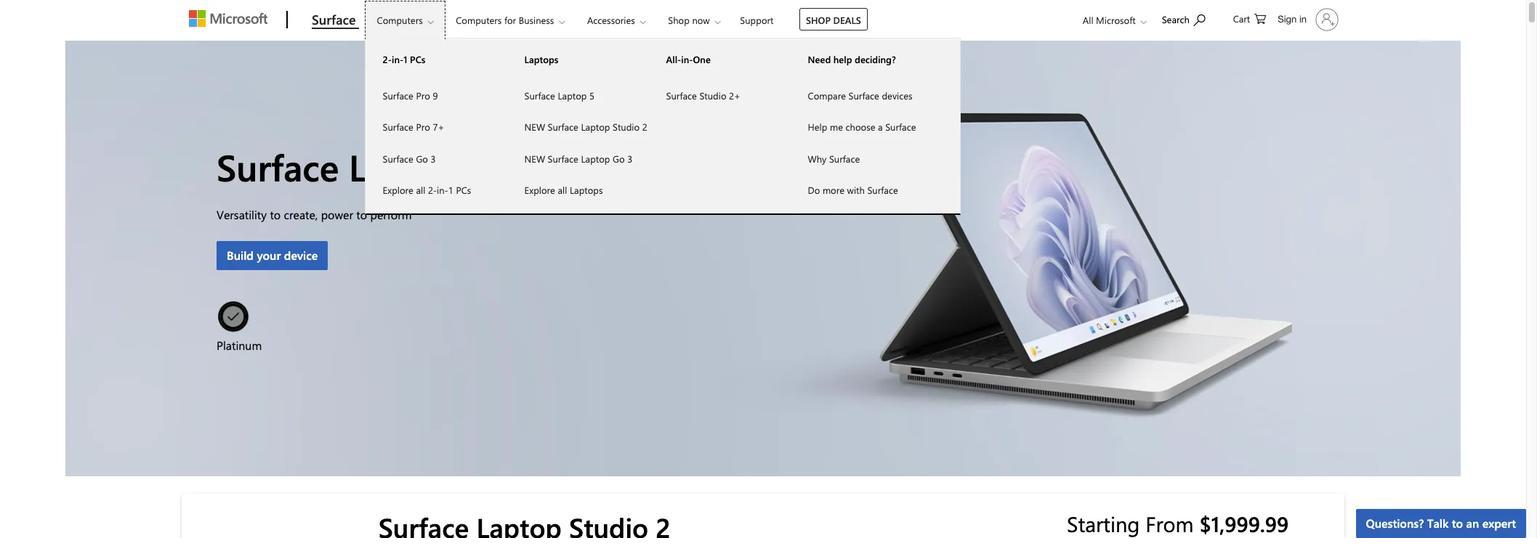 Task type: locate. For each thing, give the bounding box(es) containing it.
1 horizontal spatial to
[[356, 207, 367, 222]]

0 horizontal spatial 3
[[431, 152, 436, 165]]

questions? talk to an expert
[[1366, 516, 1516, 531]]

why
[[808, 152, 827, 165]]

1 vertical spatial laptops
[[570, 184, 603, 196]]

laptops down new surface laptop go 3 "link"
[[570, 184, 603, 196]]

computers inside computers for business dropdown button
[[456, 14, 502, 26]]

all down new surface laptop go 3 "link"
[[558, 184, 567, 196]]

3 down surface pro 7+ link
[[431, 152, 436, 165]]

explore down new surface laptop go 3 "link"
[[525, 184, 555, 196]]

2 3 from the left
[[627, 152, 633, 165]]

1 vertical spatial studio
[[613, 121, 640, 133]]

1 horizontal spatial go
[[613, 152, 625, 165]]

2 horizontal spatial to
[[1452, 516, 1463, 531]]

support
[[740, 14, 774, 26]]

pro for 7+
[[416, 121, 430, 133]]

questions?
[[1366, 516, 1424, 531]]

to
[[270, 207, 281, 222], [356, 207, 367, 222], [1452, 516, 1463, 531]]

1 horizontal spatial 2-
[[428, 184, 437, 196]]

all-in-one heading
[[649, 39, 791, 80]]

starting
[[1067, 510, 1140, 538]]

surface down all-in-one
[[666, 89, 697, 101]]

shop deals link
[[800, 8, 868, 31]]

all down surface go 3
[[416, 184, 426, 196]]

in-
[[392, 53, 404, 65], [681, 53, 693, 65], [437, 184, 448, 196]]

0 vertical spatial 2-
[[383, 53, 392, 65]]

me
[[830, 121, 843, 133]]

pro
[[416, 89, 430, 101], [416, 121, 430, 133]]

1 new from the top
[[525, 121, 545, 133]]

computers
[[377, 14, 423, 26], [456, 14, 502, 26]]

0 horizontal spatial laptops
[[525, 53, 559, 65]]

1 up surface pro 9
[[404, 53, 407, 65]]

explore inside the '2-in-1 pcs' element
[[383, 184, 414, 196]]

1 horizontal spatial all
[[558, 184, 567, 196]]

3
[[431, 152, 436, 165], [627, 152, 633, 165]]

1 vertical spatial new
[[525, 152, 545, 165]]

1 horizontal spatial pcs
[[456, 184, 471, 196]]

build your device
[[227, 248, 318, 263]]

cart
[[1233, 12, 1251, 25]]

2- inside heading
[[383, 53, 392, 65]]

surface up the new surface laptop studio 2 link
[[525, 89, 555, 101]]

all inside laptops element
[[558, 184, 567, 196]]

0 vertical spatial pcs
[[410, 53, 425, 65]]

new up the explore all laptops
[[525, 152, 545, 165]]

pcs up surface pro 9
[[410, 53, 425, 65]]

0 vertical spatial new
[[525, 121, 545, 133]]

2- up surface pro 9
[[383, 53, 392, 65]]

new inside "link"
[[525, 152, 545, 165]]

for
[[504, 14, 516, 26]]

shop now
[[668, 14, 710, 26]]

explore
[[383, 184, 414, 196], [525, 184, 555, 196]]

1 inside heading
[[404, 53, 407, 65]]

0 vertical spatial 2
[[642, 121, 647, 133]]

1 down the surface go 3 link
[[448, 184, 453, 196]]

pcs inside heading
[[410, 53, 425, 65]]

search
[[1162, 13, 1190, 25]]

explore inside laptops element
[[525, 184, 555, 196]]

1 vertical spatial 2
[[592, 142, 612, 191]]

in- for all-
[[681, 53, 693, 65]]

all microsoft
[[1083, 14, 1136, 26]]

2
[[642, 121, 647, 133], [592, 142, 612, 191]]

2 horizontal spatial studio
[[700, 89, 727, 101]]

0 horizontal spatial studio
[[474, 142, 582, 191]]

to left create,
[[270, 207, 281, 222]]

laptops down business
[[525, 53, 559, 65]]

0 horizontal spatial explore
[[383, 184, 414, 196]]

go
[[416, 152, 428, 165], [613, 152, 625, 165]]

computers up 2-in-1 pcs
[[377, 14, 423, 26]]

all inside the '2-in-1 pcs' element
[[416, 184, 426, 196]]

0 horizontal spatial pcs
[[410, 53, 425, 65]]

surface pro 9
[[383, 89, 438, 101]]

0 horizontal spatial all
[[416, 184, 426, 196]]

computers left for
[[456, 14, 502, 26]]

1 vertical spatial 1
[[448, 184, 453, 196]]

new for new surface laptop go 3
[[525, 152, 545, 165]]

deciding?
[[855, 53, 896, 65]]

explore up perform
[[383, 184, 414, 196]]

with
[[847, 184, 865, 196]]

0 vertical spatial studio
[[700, 89, 727, 101]]

do
[[808, 184, 820, 196]]

2 horizontal spatial in-
[[681, 53, 693, 65]]

2 all from the left
[[558, 184, 567, 196]]

Search search field
[[1155, 2, 1220, 35]]

explore all 2-in-1 pcs link
[[365, 174, 507, 206]]

computers for business
[[456, 14, 554, 26]]

0 horizontal spatial in-
[[392, 53, 404, 65]]

surface up surface pro 7+
[[383, 89, 414, 101]]

why surface
[[808, 152, 860, 165]]

all
[[416, 184, 426, 196], [558, 184, 567, 196]]

0 vertical spatial laptops
[[525, 53, 559, 65]]

your
[[257, 248, 281, 263]]

surface down surface pro 7+
[[383, 152, 414, 165]]

laptops
[[525, 53, 559, 65], [570, 184, 603, 196]]

3 inside "link"
[[627, 152, 633, 165]]

go up explore all 2-in-1 pcs
[[416, 152, 428, 165]]

to right power
[[356, 207, 367, 222]]

deals
[[834, 14, 861, 26]]

in- down shop now
[[681, 53, 693, 65]]

0 horizontal spatial 1
[[404, 53, 407, 65]]

0 horizontal spatial computers
[[377, 14, 423, 26]]

1 explore from the left
[[383, 184, 414, 196]]

1 vertical spatial pro
[[416, 121, 430, 133]]

a surface laptop studio 2 in platinum. image
[[65, 41, 1461, 477]]

from
[[1146, 510, 1194, 538]]

all-
[[666, 53, 681, 65]]

in- up surface pro 9
[[392, 53, 404, 65]]

surface
[[312, 11, 356, 28], [383, 89, 414, 101], [525, 89, 555, 101], [666, 89, 697, 101], [849, 89, 880, 101], [383, 121, 414, 133], [548, 121, 579, 133], [886, 121, 916, 133], [217, 142, 339, 191], [383, 152, 414, 165], [548, 152, 579, 165], [829, 152, 860, 165], [868, 184, 898, 196]]

1 horizontal spatial 2
[[642, 121, 647, 133]]

platinum
[[217, 338, 262, 353]]

shop now button
[[656, 1, 733, 40]]

1 horizontal spatial studio
[[613, 121, 640, 133]]

3 down new surface laptop studio 2
[[627, 152, 633, 165]]

0 horizontal spatial to
[[270, 207, 281, 222]]

2 computers from the left
[[456, 14, 502, 26]]

in- down the surface go 3 link
[[437, 184, 448, 196]]

studio
[[700, 89, 727, 101], [613, 121, 640, 133], [474, 142, 582, 191]]

0 horizontal spatial 2-
[[383, 53, 392, 65]]

2 pro from the top
[[416, 121, 430, 133]]

help
[[808, 121, 828, 133]]

go down new surface laptop studio 2
[[613, 152, 625, 165]]

1 horizontal spatial 3
[[627, 152, 633, 165]]

accessories button
[[575, 1, 658, 40]]

pro left 9
[[416, 89, 430, 101]]

compare surface devices
[[808, 89, 913, 101]]

0 vertical spatial 1
[[404, 53, 407, 65]]

0 vertical spatial pro
[[416, 89, 430, 101]]

1 computers from the left
[[377, 14, 423, 26]]

5
[[590, 89, 595, 101]]

versatility to create, power to perform
[[217, 207, 412, 222]]

to left an
[[1452, 516, 1463, 531]]

surface studio 2+ link
[[649, 80, 791, 111]]

pro left 7+ at the left
[[416, 121, 430, 133]]

0 horizontal spatial 2
[[592, 142, 612, 191]]

2- down the surface go 3 link
[[428, 184, 437, 196]]

2 go from the left
[[613, 152, 625, 165]]

2-
[[383, 53, 392, 65], [428, 184, 437, 196]]

laptops inside heading
[[525, 53, 559, 65]]

2 explore from the left
[[525, 184, 555, 196]]

2-in-1 pcs
[[383, 53, 425, 65]]

help me choose a surface
[[808, 121, 916, 133]]

more
[[823, 184, 845, 196]]

2 new from the top
[[525, 152, 545, 165]]

surface laptop 5 link
[[507, 80, 649, 111]]

computers for business button
[[444, 1, 577, 40]]

0 horizontal spatial go
[[416, 152, 428, 165]]

1 horizontal spatial explore
[[525, 184, 555, 196]]

1 pro from the top
[[416, 89, 430, 101]]

do more with surface link
[[791, 174, 932, 206]]

1 horizontal spatial computers
[[456, 14, 502, 26]]

7+
[[433, 121, 444, 133]]

pcs down the surface go 3 link
[[456, 184, 471, 196]]

why surface link
[[791, 143, 932, 174]]

laptops heading
[[507, 39, 649, 80]]

shop
[[806, 14, 831, 26]]

1 go from the left
[[416, 152, 428, 165]]

laptop
[[558, 89, 587, 101], [581, 121, 610, 133], [349, 142, 464, 191], [581, 152, 610, 165]]

explore all 2-in-1 pcs
[[383, 184, 471, 196]]

build your device link
[[217, 241, 328, 270]]

9
[[433, 89, 438, 101]]

explore for explore all 2-in-1 pcs
[[383, 184, 414, 196]]

new down surface laptop 5
[[525, 121, 545, 133]]

1 3 from the left
[[431, 152, 436, 165]]

surface right with
[[868, 184, 898, 196]]

support link
[[734, 1, 780, 36]]

$1,999.99
[[1200, 510, 1289, 538]]

2 inside laptops element
[[642, 121, 647, 133]]

sign in
[[1278, 14, 1307, 25]]

1 all from the left
[[416, 184, 426, 196]]

computers inside computers dropdown button
[[377, 14, 423, 26]]

to inside dropdown button
[[1452, 516, 1463, 531]]

2+
[[729, 89, 741, 101]]



Task type: vqa. For each thing, say whether or not it's contained in the screenshot.
2 in the Laptops element
yes



Task type: describe. For each thing, give the bounding box(es) containing it.
need help deciding?
[[808, 53, 896, 65]]

surface right a
[[886, 121, 916, 133]]

all microsoft button
[[1071, 1, 1154, 40]]

surface up surface go 3
[[383, 121, 414, 133]]

surface link
[[305, 1, 363, 40]]

1 horizontal spatial laptops
[[570, 184, 603, 196]]

compare
[[808, 89, 846, 101]]

create,
[[284, 207, 318, 222]]

studio inside laptops element
[[613, 121, 640, 133]]

talk
[[1427, 516, 1449, 531]]

choose
[[846, 121, 876, 133]]

surface left computers dropdown button
[[312, 11, 356, 28]]

go inside "link"
[[613, 152, 625, 165]]

need
[[808, 53, 831, 65]]

surface laptop 5
[[525, 89, 595, 101]]

explore all laptops
[[525, 184, 603, 196]]

shop
[[668, 14, 690, 26]]

1 vertical spatial pcs
[[456, 184, 471, 196]]

accessories
[[587, 14, 635, 26]]

now
[[692, 14, 710, 26]]

search button
[[1156, 2, 1212, 35]]

1 horizontal spatial 1
[[448, 184, 453, 196]]

explore all laptops link
[[507, 174, 649, 206]]

surface go 3 link
[[365, 143, 507, 174]]

business
[[519, 14, 554, 26]]

3 inside the '2-in-1 pcs' element
[[431, 152, 436, 165]]

in- for 2-
[[392, 53, 404, 65]]

explore for explore all laptops
[[525, 184, 555, 196]]

sign
[[1278, 14, 1297, 25]]

new surface laptop studio 2
[[525, 121, 647, 133]]

need help deciding? element
[[791, 79, 932, 206]]

surface up help me choose a surface
[[849, 89, 880, 101]]

build
[[227, 248, 254, 263]]

in
[[1300, 14, 1307, 25]]

laptop inside "link"
[[581, 152, 610, 165]]

help me choose a surface link
[[791, 111, 932, 143]]

surface down surface laptop 5
[[548, 121, 579, 133]]

all for laptops
[[558, 184, 567, 196]]

surface pro 7+
[[383, 121, 444, 133]]

1 horizontal spatial in-
[[437, 184, 448, 196]]

do more with surface
[[808, 184, 898, 196]]

new surface laptop go 3
[[525, 152, 633, 165]]

starting from $1,999.99
[[1067, 510, 1289, 538]]

expert
[[1483, 516, 1516, 531]]

pro for 9
[[416, 89, 430, 101]]

need help deciding? heading
[[791, 39, 932, 80]]

shop deals
[[806, 14, 861, 26]]

new surface laptop go 3 link
[[507, 143, 649, 174]]

questions? talk to an expert button
[[1356, 510, 1527, 539]]

surface go 3
[[383, 152, 436, 165]]

computers for computers
[[377, 14, 423, 26]]

1 vertical spatial 2-
[[428, 184, 437, 196]]

cart link
[[1233, 1, 1267, 36]]

laptops element
[[507, 79, 649, 206]]

computers button
[[365, 1, 445, 40]]

new surface laptop studio 2 link
[[507, 111, 649, 143]]

2-in-1 pcs heading
[[365, 39, 507, 80]]

surface right why
[[829, 152, 860, 165]]

go inside the '2-in-1 pcs' element
[[416, 152, 428, 165]]

perform
[[370, 207, 412, 222]]

sign in link
[[1269, 2, 1345, 37]]

surface up create,
[[217, 142, 339, 191]]

2 vertical spatial studio
[[474, 142, 582, 191]]

a
[[878, 121, 883, 133]]

surface laptop studio 2
[[217, 142, 612, 191]]

all for 2-
[[416, 184, 426, 196]]

help
[[834, 53, 852, 65]]

power
[[321, 207, 353, 222]]

surface pro 9 link
[[365, 80, 507, 111]]

microsoft
[[1096, 14, 1136, 26]]

surface studio 2+
[[666, 89, 741, 101]]

all-in-one
[[666, 53, 711, 65]]

all
[[1083, 14, 1094, 26]]

new for new surface laptop studio 2
[[525, 121, 545, 133]]

2-in-1 pcs element
[[365, 79, 507, 206]]

surface up the explore all laptops
[[548, 152, 579, 165]]

compare surface devices link
[[791, 80, 932, 111]]

devices
[[882, 89, 913, 101]]

computers for computers for business
[[456, 14, 502, 26]]

device
[[284, 248, 318, 263]]

surface pro 7+ link
[[365, 111, 507, 143]]

one
[[693, 53, 711, 65]]

microsoft image
[[189, 10, 268, 27]]

an
[[1467, 516, 1479, 531]]

versatility
[[217, 207, 267, 222]]



